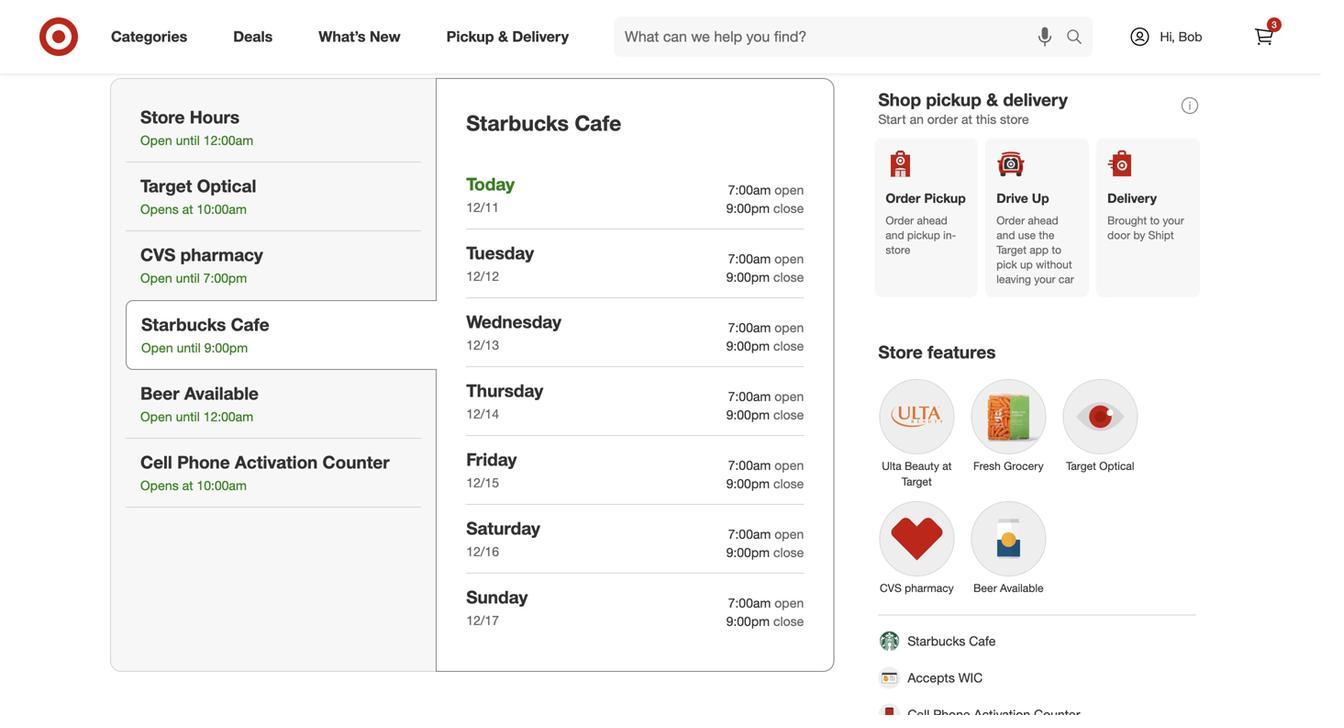 Task type: vqa. For each thing, say whether or not it's contained in the screenshot.
THE 'AND' within the Order confirmation and updates will be emailed to b0bth3builder2k23@gmail.com
no



Task type: locate. For each thing, give the bounding box(es) containing it.
to
[[1151, 214, 1160, 227], [1052, 243, 1062, 257]]

1 vertical spatial pickup
[[908, 228, 941, 242]]

at inside shop pickup & delivery start an order at this store
[[962, 111, 973, 127]]

fresh
[[974, 459, 1001, 473]]

10:00am inside cell phone activation counter opens at 10:00am
[[197, 478, 247, 494]]

5 7:00am from the top
[[729, 457, 771, 473]]

open for beer available
[[140, 409, 172, 425]]

store left 'hours'
[[140, 107, 185, 128]]

open inside starbucks cafe open until 9:00pm
[[141, 340, 173, 356]]

1 horizontal spatial available
[[1001, 581, 1044, 595]]

target right 'grocery'
[[1067, 459, 1097, 473]]

close
[[774, 200, 805, 216], [774, 269, 805, 285], [774, 338, 805, 354], [774, 407, 805, 423], [774, 475, 805, 492], [774, 544, 805, 560], [774, 613, 805, 629]]

this
[[977, 111, 997, 127]]

2 horizontal spatial starbucks
[[908, 633, 966, 649]]

cvs for cvs pharmacy
[[880, 581, 902, 595]]

starbucks down the cvs pharmacy open until 7:00pm
[[141, 314, 226, 335]]

order pickup order ahead and pickup in- store
[[886, 190, 966, 257]]

1 vertical spatial delivery
[[1108, 190, 1158, 206]]

0 vertical spatial optical
[[197, 175, 256, 197]]

7 7:00am open 9:00pm close from the top
[[727, 595, 805, 629]]

available
[[184, 383, 259, 404], [1001, 581, 1044, 595]]

2 7:00am open 9:00pm close from the top
[[727, 251, 805, 285]]

1 vertical spatial opens
[[140, 478, 179, 494]]

beer
[[140, 383, 180, 404], [974, 581, 998, 595]]

1 and from the left
[[886, 228, 905, 242]]

open inside store hours open until 12:00am
[[140, 132, 172, 148]]

cafe inside starbucks cafe open until 9:00pm
[[231, 314, 270, 335]]

1 vertical spatial 12:00am
[[203, 409, 254, 425]]

2 close from the top
[[774, 269, 805, 285]]

saturday 12/16
[[467, 518, 541, 560]]

close for wednesday
[[774, 338, 805, 354]]

until
[[176, 132, 200, 148], [176, 270, 200, 286], [177, 340, 201, 356], [176, 409, 200, 425]]

4 close from the top
[[774, 407, 805, 423]]

5 7:00am open 9:00pm close from the top
[[727, 457, 805, 492]]

0 vertical spatial 12:00am
[[203, 132, 254, 148]]

0 horizontal spatial ahead
[[918, 214, 948, 227]]

1 horizontal spatial optical
[[1100, 459, 1135, 473]]

4 open from the top
[[775, 388, 805, 404]]

7:00am for tuesday
[[729, 251, 771, 267]]

7:00am open 9:00pm close for sunday
[[727, 595, 805, 629]]

your down without
[[1035, 272, 1056, 286]]

today 12/11
[[467, 173, 515, 215]]

pickup
[[447, 28, 494, 46], [925, 190, 966, 206]]

1 10:00am from the top
[[197, 201, 247, 217]]

1 horizontal spatial and
[[997, 228, 1016, 242]]

1 vertical spatial 10:00am
[[197, 478, 247, 494]]

1 7:00am from the top
[[729, 182, 771, 198]]

friday
[[467, 449, 517, 470]]

0 vertical spatial pharmacy
[[181, 244, 263, 265]]

cvs pharmacy open until 7:00pm
[[140, 244, 263, 286]]

pickup up in- in the right of the page
[[925, 190, 966, 206]]

1 horizontal spatial to
[[1151, 214, 1160, 227]]

pickup right new
[[447, 28, 494, 46]]

0 horizontal spatial pharmacy
[[181, 244, 263, 265]]

drive
[[997, 190, 1029, 206]]

7:00am for today
[[729, 182, 771, 198]]

1 horizontal spatial delivery
[[1108, 190, 1158, 206]]

12/13
[[467, 337, 499, 353]]

store inside store hours open until 12:00am
[[140, 107, 185, 128]]

pick
[[997, 258, 1018, 271]]

0 horizontal spatial store
[[886, 243, 911, 257]]

pickup inside the order pickup order ahead and pickup in- store
[[908, 228, 941, 242]]

0 horizontal spatial beer
[[140, 383, 180, 404]]

target up pick
[[997, 243, 1027, 257]]

0 vertical spatial cafe
[[575, 110, 622, 136]]

ahead up in- in the right of the page
[[918, 214, 948, 227]]

1 vertical spatial cafe
[[231, 314, 270, 335]]

1 horizontal spatial beer
[[974, 581, 998, 595]]

6 7:00am from the top
[[729, 526, 771, 542]]

and
[[886, 228, 905, 242], [997, 228, 1016, 242]]

open for tuesday
[[775, 251, 805, 267]]

pickup left in- in the right of the page
[[908, 228, 941, 242]]

7:00am open 9:00pm close for tuesday
[[727, 251, 805, 285]]

2 ahead from the left
[[1029, 214, 1059, 227]]

0 vertical spatial available
[[184, 383, 259, 404]]

1 7:00am open 9:00pm close from the top
[[727, 182, 805, 216]]

order inside "drive up order ahead and use the target app to pick up without leaving your car"
[[997, 214, 1026, 227]]

pickup up order
[[927, 89, 982, 110]]

7:00am
[[729, 182, 771, 198], [729, 251, 771, 267], [729, 319, 771, 335], [729, 388, 771, 404], [729, 457, 771, 473], [729, 526, 771, 542], [729, 595, 771, 611]]

1 vertical spatial optical
[[1100, 459, 1135, 473]]

12/12
[[467, 268, 499, 284]]

categories link
[[95, 17, 210, 57]]

your
[[1164, 214, 1185, 227], [1035, 272, 1056, 286]]

open for thursday
[[775, 388, 805, 404]]

10:00am
[[197, 201, 247, 217], [197, 478, 247, 494]]

4 7:00am from the top
[[729, 388, 771, 404]]

1 vertical spatial cvs
[[880, 581, 902, 595]]

delivery inside 'link'
[[513, 28, 569, 46]]

1 vertical spatial store
[[886, 243, 911, 257]]

open
[[775, 182, 805, 198], [775, 251, 805, 267], [775, 319, 805, 335], [775, 388, 805, 404], [775, 457, 805, 473], [775, 526, 805, 542], [775, 595, 805, 611]]

3
[[1273, 19, 1278, 30]]

3 7:00am open 9:00pm close from the top
[[727, 319, 805, 354]]

9:00pm for friday
[[727, 475, 770, 492]]

1 horizontal spatial starbucks
[[467, 110, 569, 136]]

1 vertical spatial beer
[[974, 581, 998, 595]]

until inside the cvs pharmacy open until 7:00pm
[[176, 270, 200, 286]]

1 close from the top
[[774, 200, 805, 216]]

open inside "beer available open until 12:00am"
[[140, 409, 172, 425]]

1 vertical spatial available
[[1001, 581, 1044, 595]]

and left in- in the right of the page
[[886, 228, 905, 242]]

beer right cvs pharmacy
[[974, 581, 998, 595]]

& inside 'link'
[[498, 28, 509, 46]]

pickup inside 'link'
[[447, 28, 494, 46]]

2 and from the left
[[997, 228, 1016, 242]]

0 vertical spatial your
[[1164, 214, 1185, 227]]

search button
[[1059, 17, 1103, 61]]

12:00am up phone on the left bottom
[[203, 409, 254, 425]]

starbucks up accepts
[[908, 633, 966, 649]]

7 close from the top
[[774, 613, 805, 629]]

12:00am down 'hours'
[[203, 132, 254, 148]]

optical for target optical
[[1100, 459, 1135, 473]]

1 horizontal spatial ahead
[[1029, 214, 1059, 227]]

starbucks inside starbucks cafe open until 9:00pm
[[141, 314, 226, 335]]

beer up 'cell'
[[140, 383, 180, 404]]

opens
[[140, 201, 179, 217], [140, 478, 179, 494]]

open for cvs pharmacy
[[140, 270, 172, 286]]

3 close from the top
[[774, 338, 805, 354]]

0 horizontal spatial pickup
[[447, 28, 494, 46]]

3 7:00am from the top
[[729, 319, 771, 335]]

store for store hours open until 12:00am
[[140, 107, 185, 128]]

hi, bob
[[1161, 28, 1203, 45]]

5 close from the top
[[774, 475, 805, 492]]

target
[[140, 175, 192, 197], [997, 243, 1027, 257], [1067, 459, 1097, 473], [902, 475, 932, 488]]

7:00am for friday
[[729, 457, 771, 473]]

1 vertical spatial &
[[987, 89, 999, 110]]

2 open from the top
[[775, 251, 805, 267]]

activation
[[235, 452, 318, 473]]

target down store hours open until 12:00am
[[140, 175, 192, 197]]

tuesday
[[467, 242, 534, 263]]

starbucks up today
[[467, 110, 569, 136]]

0 vertical spatial cvs
[[140, 244, 176, 265]]

0 vertical spatial store
[[140, 107, 185, 128]]

open left 7:00pm in the top left of the page
[[140, 270, 172, 286]]

pickup inside the order pickup order ahead and pickup in- store
[[925, 190, 966, 206]]

7 open from the top
[[775, 595, 805, 611]]

target down beauty
[[902, 475, 932, 488]]

store inside the order pickup order ahead and pickup in- store
[[886, 243, 911, 257]]

1 ahead from the left
[[918, 214, 948, 227]]

2 10:00am from the top
[[197, 478, 247, 494]]

open up "beer available open until 12:00am"
[[141, 340, 173, 356]]

friday 12/15
[[467, 449, 517, 491]]

0 horizontal spatial store
[[140, 107, 185, 128]]

until inside store hours open until 12:00am
[[176, 132, 200, 148]]

10:00am up the cvs pharmacy open until 7:00pm
[[197, 201, 247, 217]]

0 horizontal spatial your
[[1035, 272, 1056, 286]]

until up phone on the left bottom
[[176, 409, 200, 425]]

in-
[[944, 228, 957, 242]]

0 vertical spatial starbucks cafe
[[467, 110, 622, 136]]

starbucks cafe up today
[[467, 110, 622, 136]]

1 vertical spatial to
[[1052, 243, 1062, 257]]

&
[[498, 28, 509, 46], [987, 89, 999, 110]]

until inside "beer available open until 12:00am"
[[176, 409, 200, 425]]

store left features
[[879, 342, 923, 363]]

9:00pm for tuesday
[[727, 269, 770, 285]]

0 vertical spatial &
[[498, 28, 509, 46]]

cvs inside the cvs pharmacy open until 7:00pm
[[140, 244, 176, 265]]

pickup
[[927, 89, 982, 110], [908, 228, 941, 242]]

10:00am inside target optical opens at 10:00am
[[197, 201, 247, 217]]

0 vertical spatial to
[[1151, 214, 1160, 227]]

store features
[[879, 342, 996, 363]]

sunday
[[467, 587, 528, 608]]

0 horizontal spatial starbucks
[[141, 314, 226, 335]]

beer for beer available
[[974, 581, 998, 595]]

available for beer available
[[1001, 581, 1044, 595]]

and inside "drive up order ahead and use the target app to pick up without leaving your car"
[[997, 228, 1016, 242]]

close for tuesday
[[774, 269, 805, 285]]

pharmacy up 7:00pm in the top left of the page
[[181, 244, 263, 265]]

0 vertical spatial store
[[1001, 111, 1030, 127]]

optical
[[197, 175, 256, 197], [1100, 459, 1135, 473]]

ahead inside "drive up order ahead and use the target app to pick up without leaving your car"
[[1029, 214, 1059, 227]]

2 12:00am from the top
[[203, 409, 254, 425]]

0 vertical spatial opens
[[140, 201, 179, 217]]

0 horizontal spatial cafe
[[231, 314, 270, 335]]

ahead for up
[[1029, 214, 1059, 227]]

store
[[140, 107, 185, 128], [879, 342, 923, 363]]

0 horizontal spatial to
[[1052, 243, 1062, 257]]

1 horizontal spatial your
[[1164, 214, 1185, 227]]

pharmacy
[[181, 244, 263, 265], [905, 581, 954, 595]]

at right beauty
[[943, 459, 952, 473]]

open
[[140, 132, 172, 148], [140, 270, 172, 286], [141, 340, 173, 356], [140, 409, 172, 425]]

6 7:00am open 9:00pm close from the top
[[727, 526, 805, 560]]

open for wednesday
[[775, 319, 805, 335]]

available for beer available open until 12:00am
[[184, 383, 259, 404]]

bob
[[1179, 28, 1203, 45]]

12:00am for store hours
[[203, 132, 254, 148]]

pharmacy left the beer available
[[905, 581, 954, 595]]

at
[[962, 111, 973, 127], [182, 201, 193, 217], [943, 459, 952, 473], [182, 478, 193, 494]]

order
[[886, 190, 921, 206], [886, 214, 915, 227], [997, 214, 1026, 227]]

9:00pm for wednesday
[[727, 338, 770, 354]]

0 vertical spatial beer
[[140, 383, 180, 404]]

ahead
[[918, 214, 948, 227], [1029, 214, 1059, 227]]

store hours open until 12:00am
[[140, 107, 254, 148]]

beer available
[[974, 581, 1044, 595]]

store
[[1001, 111, 1030, 127], [886, 243, 911, 257]]

starbucks cafe up accepts wic
[[908, 633, 996, 649]]

open for saturday
[[775, 526, 805, 542]]

beer inside "beer available open until 12:00am"
[[140, 383, 180, 404]]

to inside "drive up order ahead and use the target app to pick up without leaving your car"
[[1052, 243, 1062, 257]]

0 horizontal spatial optical
[[197, 175, 256, 197]]

0 horizontal spatial cvs
[[140, 244, 176, 265]]

at inside target optical opens at 10:00am
[[182, 201, 193, 217]]

tuesday 12/12
[[467, 242, 534, 284]]

0 horizontal spatial and
[[886, 228, 905, 242]]

0 vertical spatial pickup
[[447, 28, 494, 46]]

9:00pm for thursday
[[727, 407, 770, 423]]

1 vertical spatial pharmacy
[[905, 581, 954, 595]]

1 vertical spatial starbucks
[[141, 314, 226, 335]]

pickup inside shop pickup & delivery start an order at this store
[[927, 89, 982, 110]]

12:00am inside store hours open until 12:00am
[[203, 132, 254, 148]]

0 horizontal spatial &
[[498, 28, 509, 46]]

1 12:00am from the top
[[203, 132, 254, 148]]

order for drive up
[[997, 214, 1026, 227]]

thursday
[[467, 380, 544, 401]]

0 vertical spatial delivery
[[513, 28, 569, 46]]

9:00pm
[[727, 200, 770, 216], [727, 269, 770, 285], [727, 338, 770, 354], [204, 340, 248, 356], [727, 407, 770, 423], [727, 475, 770, 492], [727, 544, 770, 560], [727, 613, 770, 629]]

1 horizontal spatial store
[[1001, 111, 1030, 127]]

accepts wic
[[908, 670, 983, 686]]

what's new link
[[303, 17, 424, 57]]

until up "beer available open until 12:00am"
[[177, 340, 201, 356]]

opens up the cvs pharmacy open until 7:00pm
[[140, 201, 179, 217]]

phone
[[177, 452, 230, 473]]

6 open from the top
[[775, 526, 805, 542]]

starbucks
[[467, 110, 569, 136], [141, 314, 226, 335], [908, 633, 966, 649]]

store inside shop pickup & delivery start an order at this store
[[1001, 111, 1030, 127]]

2 vertical spatial starbucks
[[908, 633, 966, 649]]

5 open from the top
[[775, 457, 805, 473]]

until for beer
[[176, 409, 200, 425]]

1 horizontal spatial &
[[987, 89, 999, 110]]

open up 'cell'
[[140, 409, 172, 425]]

ahead inside the order pickup order ahead and pickup in- store
[[918, 214, 948, 227]]

9:00pm for today
[[727, 200, 770, 216]]

1 vertical spatial starbucks cafe
[[908, 633, 996, 649]]

2 7:00am from the top
[[729, 251, 771, 267]]

1 vertical spatial pickup
[[925, 190, 966, 206]]

open for starbucks cafe
[[141, 340, 173, 356]]

until left 7:00pm in the top left of the page
[[176, 270, 200, 286]]

hours
[[190, 107, 240, 128]]

target optical opens at 10:00am
[[140, 175, 256, 217]]

12:00am inside "beer available open until 12:00am"
[[203, 409, 254, 425]]

optical inside target optical link
[[1100, 459, 1135, 473]]

4 7:00am open 9:00pm close from the top
[[727, 388, 805, 423]]

available inside "beer available open until 12:00am"
[[184, 383, 259, 404]]

at down phone on the left bottom
[[182, 478, 193, 494]]

1 horizontal spatial pickup
[[925, 190, 966, 206]]

app
[[1030, 243, 1049, 257]]

1 horizontal spatial cvs
[[880, 581, 902, 595]]

open inside the cvs pharmacy open until 7:00pm
[[140, 270, 172, 286]]

2 opens from the top
[[140, 478, 179, 494]]

and inside the order pickup order ahead and pickup in- store
[[886, 228, 905, 242]]

1 opens from the top
[[140, 201, 179, 217]]

opens inside cell phone activation counter opens at 10:00am
[[140, 478, 179, 494]]

an
[[910, 111, 924, 127]]

1 horizontal spatial store
[[879, 342, 923, 363]]

optical inside target optical opens at 10:00am
[[197, 175, 256, 197]]

2 vertical spatial cafe
[[970, 633, 996, 649]]

close for saturday
[[774, 544, 805, 560]]

pharmacy inside the cvs pharmacy open until 7:00pm
[[181, 244, 263, 265]]

and left use
[[997, 228, 1016, 242]]

1 vertical spatial store
[[879, 342, 923, 363]]

7 7:00am from the top
[[729, 595, 771, 611]]

to up without
[[1052, 243, 1062, 257]]

10:00am down phone on the left bottom
[[197, 478, 247, 494]]

9:00pm inside starbucks cafe open until 9:00pm
[[204, 340, 248, 356]]

6 close from the top
[[774, 544, 805, 560]]

12/11
[[467, 199, 499, 215]]

until inside starbucks cafe open until 9:00pm
[[177, 340, 201, 356]]

at left this
[[962, 111, 973, 127]]

3 open from the top
[[775, 319, 805, 335]]

your up shipt
[[1164, 214, 1185, 227]]

until down 'hours'
[[176, 132, 200, 148]]

0 vertical spatial 10:00am
[[197, 201, 247, 217]]

opens down 'cell'
[[140, 478, 179, 494]]

at up the cvs pharmacy open until 7:00pm
[[182, 201, 193, 217]]

open up target optical opens at 10:00am
[[140, 132, 172, 148]]

1 vertical spatial your
[[1035, 272, 1056, 286]]

close for today
[[774, 200, 805, 216]]

open for today
[[775, 182, 805, 198]]

7:00am for saturday
[[729, 526, 771, 542]]

7:00am open 9:00pm close for wednesday
[[727, 319, 805, 354]]

What can we help you find? suggestions appear below search field
[[614, 17, 1071, 57]]

0 horizontal spatial delivery
[[513, 28, 569, 46]]

1 open from the top
[[775, 182, 805, 198]]

12:00am
[[203, 132, 254, 148], [203, 409, 254, 425]]

1 horizontal spatial pharmacy
[[905, 581, 954, 595]]

to up shipt
[[1151, 214, 1160, 227]]

3 link
[[1245, 17, 1285, 57]]

ahead up the
[[1029, 214, 1059, 227]]

0 vertical spatial pickup
[[927, 89, 982, 110]]

0 horizontal spatial available
[[184, 383, 259, 404]]



Task type: describe. For each thing, give the bounding box(es) containing it.
shipt
[[1149, 228, 1175, 242]]

pickup & delivery link
[[431, 17, 592, 57]]

close for friday
[[774, 475, 805, 492]]

7:00am for thursday
[[729, 388, 771, 404]]

12/15
[[467, 475, 499, 491]]

your inside delivery brought to your door by shipt
[[1164, 214, 1185, 227]]

until for store
[[176, 132, 200, 148]]

1 horizontal spatial starbucks cafe
[[908, 633, 996, 649]]

0 vertical spatial starbucks
[[467, 110, 569, 136]]

cvs pharmacy
[[880, 581, 954, 595]]

9:00pm for saturday
[[727, 544, 770, 560]]

thursday 12/14
[[467, 380, 544, 422]]

12/16
[[467, 544, 499, 560]]

and for order
[[886, 228, 905, 242]]

use
[[1019, 228, 1037, 242]]

hi,
[[1161, 28, 1176, 45]]

new
[[370, 28, 401, 46]]

deals link
[[218, 17, 296, 57]]

until for cvs
[[176, 270, 200, 286]]

7:00am open 9:00pm close for thursday
[[727, 388, 805, 423]]

sunday 12/17
[[467, 587, 528, 628]]

store for store features
[[879, 342, 923, 363]]

car
[[1059, 272, 1075, 286]]

search
[[1059, 29, 1103, 47]]

until for starbucks
[[177, 340, 201, 356]]

optical for target optical opens at 10:00am
[[197, 175, 256, 197]]

ulta beauty at target
[[882, 459, 952, 488]]

fresh grocery
[[974, 459, 1044, 473]]

drive up order ahead and use the target app to pick up without leaving your car
[[997, 190, 1075, 286]]

wic
[[959, 670, 983, 686]]

close for thursday
[[774, 407, 805, 423]]

by
[[1134, 228, 1146, 242]]

opens inside target optical opens at 10:00am
[[140, 201, 179, 217]]

up
[[1021, 258, 1033, 271]]

target optical
[[1067, 459, 1135, 473]]

7:00am open 9:00pm close for saturday
[[727, 526, 805, 560]]

beer for beer available open until 12:00am
[[140, 383, 180, 404]]

12:00am for beer available
[[203, 409, 254, 425]]

target inside "drive up order ahead and use the target app to pick up without leaving your car"
[[997, 243, 1027, 257]]

cvs pharmacy link
[[872, 493, 963, 600]]

brought
[[1108, 214, 1148, 227]]

9:00pm for sunday
[[727, 613, 770, 629]]

store capabilities with hours, vertical tabs tab list
[[110, 78, 437, 672]]

pharmacy for cvs pharmacy open until 7:00pm
[[181, 244, 263, 265]]

shop pickup & delivery start an order at this store
[[879, 89, 1069, 127]]

target optical link
[[1055, 371, 1147, 477]]

ulta
[[882, 459, 902, 473]]

2 horizontal spatial cafe
[[970, 633, 996, 649]]

features
[[928, 342, 996, 363]]

at inside ulta beauty at target
[[943, 459, 952, 473]]

deals
[[233, 28, 273, 46]]

shop
[[879, 89, 922, 110]]

12/14
[[467, 406, 499, 422]]

beer available link
[[963, 493, 1055, 600]]

target inside ulta beauty at target
[[902, 475, 932, 488]]

without
[[1037, 258, 1073, 271]]

what's new
[[319, 28, 401, 46]]

ulta beauty at target link
[[872, 371, 963, 493]]

fresh grocery link
[[963, 371, 1055, 477]]

beauty
[[905, 459, 940, 473]]

delivery inside delivery brought to your door by shipt
[[1108, 190, 1158, 206]]

starbucks cafe open until 9:00pm
[[141, 314, 270, 356]]

7:00pm
[[203, 270, 247, 286]]

target inside target optical opens at 10:00am
[[140, 175, 192, 197]]

cvs for cvs pharmacy open until 7:00pm
[[140, 244, 176, 265]]

& inside shop pickup & delivery start an order at this store
[[987, 89, 999, 110]]

and for drive
[[997, 228, 1016, 242]]

the
[[1040, 228, 1055, 242]]

order for order pickup
[[886, 214, 915, 227]]

1 horizontal spatial cafe
[[575, 110, 622, 136]]

start
[[879, 111, 907, 127]]

close for sunday
[[774, 613, 805, 629]]

7:00am open 9:00pm close for today
[[727, 182, 805, 216]]

saturday
[[467, 518, 541, 539]]

7:00am for wednesday
[[729, 319, 771, 335]]

to inside delivery brought to your door by shipt
[[1151, 214, 1160, 227]]

today
[[467, 173, 515, 195]]

wednesday
[[467, 311, 562, 332]]

accepts
[[908, 670, 956, 686]]

open for friday
[[775, 457, 805, 473]]

counter
[[323, 452, 390, 473]]

wednesday 12/13
[[467, 311, 562, 353]]

door
[[1108, 228, 1131, 242]]

beer available open until 12:00am
[[140, 383, 259, 425]]

12/17
[[467, 612, 499, 628]]

cell
[[140, 452, 172, 473]]

cell phone activation counter opens at 10:00am
[[140, 452, 390, 494]]

7:00am open 9:00pm close for friday
[[727, 457, 805, 492]]

open for sunday
[[775, 595, 805, 611]]

7:00am for sunday
[[729, 595, 771, 611]]

categories
[[111, 28, 187, 46]]

ahead for pickup
[[918, 214, 948, 227]]

what's
[[319, 28, 366, 46]]

open for store hours
[[140, 132, 172, 148]]

delivery
[[1004, 89, 1069, 110]]

your inside "drive up order ahead and use the target app to pick up without leaving your car"
[[1035, 272, 1056, 286]]

order
[[928, 111, 959, 127]]

pickup & delivery
[[447, 28, 569, 46]]

leaving
[[997, 272, 1032, 286]]

pharmacy for cvs pharmacy
[[905, 581, 954, 595]]

0 horizontal spatial starbucks cafe
[[467, 110, 622, 136]]

up
[[1033, 190, 1050, 206]]

at inside cell phone activation counter opens at 10:00am
[[182, 478, 193, 494]]

grocery
[[1004, 459, 1044, 473]]

delivery brought to your door by shipt
[[1108, 190, 1185, 242]]



